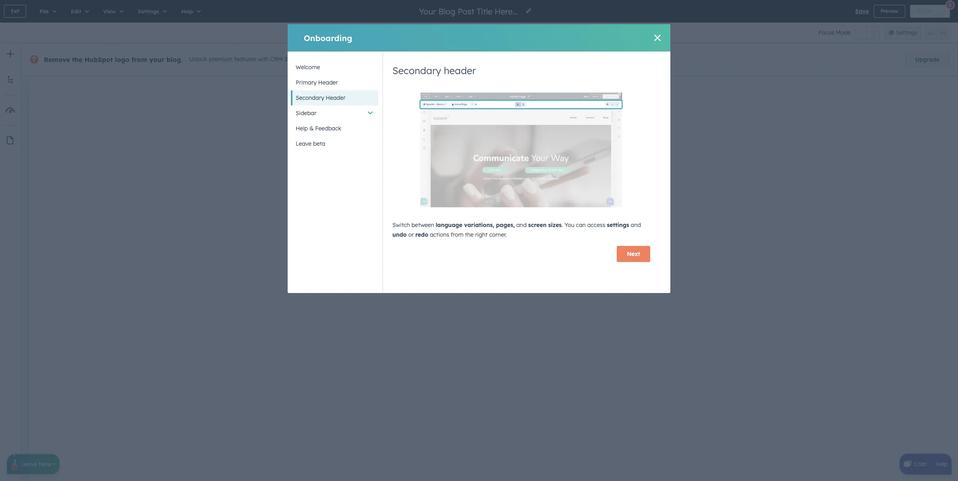 Task type: vqa. For each thing, say whether or not it's contained in the screenshot.
the Unlock premium features with CRM Suite Starter.
yes



Task type: locate. For each thing, give the bounding box(es) containing it.
1 horizontal spatial secondary
[[392, 64, 441, 77]]

0 vertical spatial header
[[318, 79, 338, 86]]

0 horizontal spatial leave beta
[[21, 461, 51, 468]]

beta
[[313, 140, 325, 147], [39, 461, 51, 468]]

header for secondary header
[[326, 94, 345, 102]]

help left &
[[296, 125, 308, 132]]

0 horizontal spatial help
[[296, 125, 308, 132]]

blog.
[[166, 56, 183, 64]]

help & feedback button
[[291, 121, 378, 136]]

pages,
[[496, 222, 515, 229]]

upgrade link
[[905, 52, 950, 68]]

1 vertical spatial leave
[[21, 461, 37, 468]]

and
[[516, 222, 527, 229], [631, 222, 641, 229]]

0 horizontal spatial from
[[132, 56, 147, 64]]

1 vertical spatial header
[[326, 94, 345, 102]]

1 vertical spatial from
[[451, 231, 464, 239]]

switch
[[392, 222, 410, 229]]

primary header button
[[291, 75, 378, 90]]

1 horizontal spatial from
[[451, 231, 464, 239]]

help
[[296, 125, 308, 132], [936, 461, 948, 468]]

can
[[576, 222, 586, 229]]

header
[[318, 79, 338, 86], [326, 94, 345, 102]]

suite
[[284, 56, 298, 63]]

1 vertical spatial the
[[465, 231, 474, 239]]

the right remove
[[72, 56, 82, 64]]

0 vertical spatial the
[[72, 56, 82, 64]]

secondary header
[[296, 94, 345, 102]]

settings button
[[885, 26, 922, 39]]

2 and from the left
[[631, 222, 641, 229]]

preview
[[881, 8, 898, 14]]

publish button
[[910, 5, 940, 18]]

secondary header button
[[291, 90, 378, 106]]

0 horizontal spatial the
[[72, 56, 82, 64]]

header up sidebar button
[[326, 94, 345, 102]]

1 horizontal spatial beta
[[313, 140, 325, 147]]

help & feedback
[[296, 125, 341, 132]]

group
[[925, 26, 950, 39]]

undo
[[392, 231, 407, 239]]

hubspot
[[84, 56, 113, 64]]

1 horizontal spatial and
[[631, 222, 641, 229]]

1 horizontal spatial leave beta
[[296, 140, 325, 147]]

secondary header dialog
[[288, 24, 671, 293]]

you
[[565, 222, 575, 229]]

leave beta
[[296, 140, 325, 147], [21, 461, 51, 468]]

1 horizontal spatial leave
[[296, 140, 312, 147]]

leave beta inside button
[[296, 140, 325, 147]]

0 vertical spatial help
[[296, 125, 308, 132]]

help right chat
[[936, 461, 948, 468]]

exit
[[11, 8, 19, 14]]

1 and from the left
[[516, 222, 527, 229]]

from inside switch between language variations, pages, and screen sizes . you can access settings and undo or redo actions from the right corner.
[[451, 231, 464, 239]]

leave beta inside popup button
[[21, 461, 51, 468]]

sizes
[[548, 222, 562, 229]]

from right logo
[[132, 56, 147, 64]]

next
[[627, 251, 640, 258]]

0 vertical spatial leave
[[296, 140, 312, 147]]

header up secondary header button
[[318, 79, 338, 86]]

secondary header
[[392, 64, 476, 77]]

secondary
[[392, 64, 441, 77], [296, 94, 324, 102]]

5
[[949, 2, 951, 7]]

variations,
[[464, 222, 494, 229]]

save
[[855, 8, 869, 15]]

1 horizontal spatial help
[[936, 461, 948, 468]]

onboarding
[[304, 33, 352, 43]]

primary header
[[296, 79, 338, 86]]

0 vertical spatial leave beta
[[296, 140, 325, 147]]

secondary inside button
[[296, 94, 324, 102]]

beta inside leave beta popup button
[[39, 461, 51, 468]]

redo
[[415, 231, 428, 239]]

0 vertical spatial from
[[132, 56, 147, 64]]

header
[[444, 64, 476, 77]]

unlock
[[189, 56, 207, 63]]

help inside help & feedback button
[[296, 125, 308, 132]]

and left screen
[[516, 222, 527, 229]]

logo
[[115, 56, 129, 64]]

corner.
[[489, 231, 507, 239]]

screen
[[528, 222, 547, 229]]

header for primary header
[[318, 79, 338, 86]]

0 horizontal spatial secondary
[[296, 94, 324, 102]]

1 vertical spatial secondary
[[296, 94, 324, 102]]

1 vertical spatial leave beta
[[21, 461, 51, 468]]

0 horizontal spatial and
[[516, 222, 527, 229]]

save button
[[855, 6, 869, 16]]

from
[[132, 56, 147, 64], [451, 231, 464, 239]]

beta inside leave beta button
[[313, 140, 325, 147]]

and right settings
[[631, 222, 641, 229]]

0 vertical spatial secondary
[[392, 64, 441, 77]]

1 horizontal spatial the
[[465, 231, 474, 239]]

0 vertical spatial beta
[[313, 140, 325, 147]]

help for help & feedback
[[296, 125, 308, 132]]

0 horizontal spatial leave
[[21, 461, 37, 468]]

focus
[[819, 29, 834, 36]]

&
[[310, 125, 314, 132]]

leave inside leave beta popup button
[[21, 461, 37, 468]]

the left right
[[465, 231, 474, 239]]

0 horizontal spatial beta
[[39, 461, 51, 468]]

mode
[[836, 29, 851, 36]]

1 vertical spatial beta
[[39, 461, 51, 468]]

settings
[[896, 29, 918, 36]]

from down the language
[[451, 231, 464, 239]]

leave
[[296, 140, 312, 147], [21, 461, 37, 468]]

None field
[[418, 6, 521, 17]]

the
[[72, 56, 82, 64], [465, 231, 474, 239]]

.
[[562, 222, 563, 229]]

1 vertical spatial help
[[936, 461, 948, 468]]



Task type: describe. For each thing, give the bounding box(es) containing it.
with
[[258, 56, 269, 63]]

chat
[[914, 461, 927, 468]]

access
[[587, 222, 605, 229]]

leave beta button
[[7, 451, 60, 475]]

leave inside leave beta button
[[296, 140, 312, 147]]

welcome
[[296, 64, 320, 71]]

primary
[[296, 79, 317, 86]]

right
[[475, 231, 488, 239]]

or
[[408, 231, 414, 239]]

preview button
[[874, 5, 905, 18]]

settings
[[607, 222, 629, 229]]

focus mode element
[[854, 26, 880, 39]]

upgrade
[[915, 56, 940, 63]]

secondary for secondary header
[[296, 94, 324, 102]]

leave beta button
[[291, 136, 378, 152]]

sidebar
[[296, 110, 316, 117]]

unlock premium features with crm suite starter.
[[189, 56, 318, 63]]

secondary for secondary header
[[392, 64, 441, 77]]

publish
[[917, 8, 933, 14]]

crm
[[270, 56, 283, 63]]

welcome button
[[291, 60, 378, 75]]

features
[[234, 56, 256, 63]]

language
[[436, 222, 462, 229]]

exit link
[[4, 5, 26, 18]]

actions
[[430, 231, 449, 239]]

starter.
[[299, 56, 318, 63]]

feedback
[[315, 125, 341, 132]]

focus mode
[[819, 29, 851, 36]]

the inside switch between language variations, pages, and screen sizes . you can access settings and undo or redo actions from the right corner.
[[465, 231, 474, 239]]

help for help
[[936, 461, 948, 468]]

between
[[412, 222, 434, 229]]

publish group
[[910, 5, 950, 18]]

premium
[[209, 56, 233, 63]]

next button
[[617, 246, 650, 262]]

remove the hubspot logo from your blog.
[[44, 56, 183, 64]]

sidebar button
[[291, 106, 378, 121]]

your
[[149, 56, 164, 64]]

close image
[[654, 35, 661, 41]]

remove
[[44, 56, 70, 64]]

switch between language variations, pages, and screen sizes . you can access settings and undo or redo actions from the right corner.
[[392, 222, 641, 239]]



